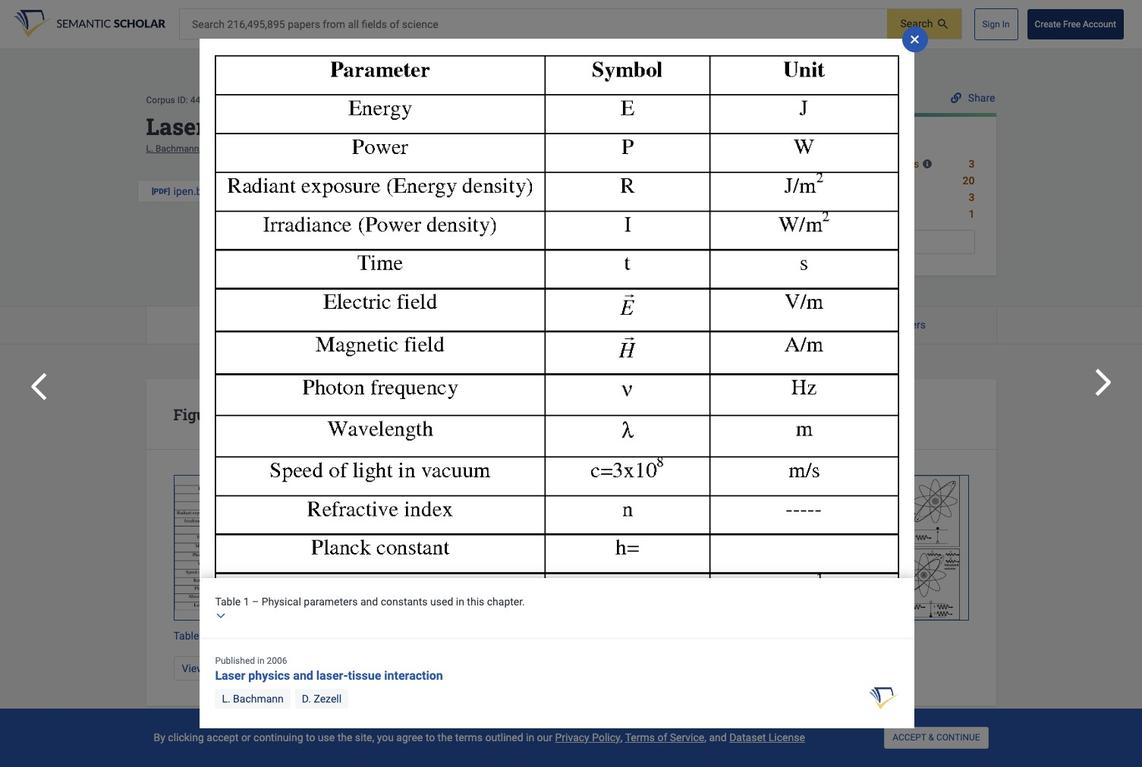 Task type: describe. For each thing, give the bounding box(es) containing it.
0 vertical spatial 36
[[796, 136, 813, 154]]

clicking
[[168, 732, 204, 744]]

ipen.br link
[[137, 180, 220, 202]]

outlined
[[485, 732, 524, 744]]

svg image inside 'share' 'button'
[[951, 93, 962, 103]]

2 horizontal spatial ,
[[705, 732, 707, 744]]

36 citations link
[[359, 307, 571, 344]]

methods citations
[[796, 191, 882, 203]]

l. bachmann
[[222, 693, 284, 706]]

laser for corpus id: 44237056 laser physics and laser-tissue interaction
[[146, 111, 206, 141]]

l. bachmann link for published in  2006
[[215, 690, 291, 709]]

none search field containing search
[[179, 9, 962, 40]]

privacy policy link
[[555, 732, 621, 744]]

tissue for published in  2006 laser physics and laser-tissue interaction
[[348, 669, 381, 683]]

free
[[1064, 19, 1081, 30]]

2 the from the left
[[438, 732, 453, 744]]

chapter.
[[487, 596, 525, 608]]

view all 22 figures & tables button
[[173, 656, 323, 681]]

to inside button
[[268, 184, 277, 196]]

figures for figures and tables
[[207, 319, 243, 331]]

figure for figure 3
[[825, 630, 854, 642]]

semantic scholar image
[[869, 688, 900, 710]]

1 vertical spatial 3
[[969, 191, 975, 203]]

0 horizontal spatial of
[[390, 18, 400, 30]]

1 for figure 1
[[368, 630, 374, 642]]

216,495,895
[[227, 18, 285, 30]]

44237056
[[190, 95, 231, 106]]

search for search 216,495,895 papers from all fields of science
[[192, 18, 225, 30]]

from for tables
[[313, 404, 348, 424]]

papers
[[288, 18, 320, 30]]

all for view all
[[892, 236, 904, 248]]

used
[[430, 596, 453, 608]]

published in  2006 laser physics and laser-tissue interaction
[[215, 656, 443, 683]]

view for view all
[[867, 236, 890, 248]]

svg image inside "search" button
[[938, 19, 948, 29]]

figure for figure 2
[[499, 630, 528, 642]]

2 for figure 2
[[531, 630, 537, 642]]

figures and tables link
[[146, 307, 358, 344]]

tables for figures and tables
[[266, 319, 297, 331]]

d. zezell
[[302, 693, 342, 706]]

homepage image
[[14, 10, 166, 37]]

36 citations inside 'link'
[[437, 319, 493, 331]]

policy
[[592, 732, 621, 744]]

1 down the 20
[[969, 208, 975, 220]]

create for create alert
[[340, 184, 371, 196]]

create for create free account
[[1035, 19, 1061, 30]]

citations for results citations link
[[834, 208, 876, 220]]

create free account
[[1035, 19, 1117, 30]]

bachmann for l. bachmann
[[233, 693, 284, 706]]

and inside corpus id: 44237056 laser physics and laser-tissue interaction
[[301, 111, 341, 141]]

laser physics and laser-tissue interaction main content
[[0, 49, 1143, 768]]

medicine,
[[360, 143, 398, 154]]

background citations link
[[796, 172, 897, 189]]

or
[[241, 732, 251, 744]]

results
[[796, 208, 831, 220]]

5 references link
[[572, 307, 784, 344]]

in inside 'published in  2006 laser physics and laser-tissue interaction'
[[257, 656, 265, 667]]

, inside laser physics and laser-tissue interaction main content
[[199, 143, 201, 154]]

background
[[796, 175, 852, 187]]

22
[[222, 662, 234, 675]]

table 1
[[173, 630, 208, 642]]

figures carousel dialog
[[174, 26, 968, 729]]

view all link
[[796, 230, 975, 254]]

view for view all 22 figures & tables
[[182, 662, 205, 675]]

influential
[[828, 158, 875, 170]]

create alert
[[340, 184, 396, 196]]

results citations
[[796, 208, 876, 220]]

search 216,495,895 papers from all fields of science
[[192, 18, 439, 30]]

table for table 1
[[173, 630, 199, 642]]

use
[[318, 732, 335, 744]]

physics for corpus id: 44237056 laser physics and laser-tissue interaction
[[211, 111, 295, 141]]

laser- for published in  2006 laser physics and laser-tissue interaction
[[316, 669, 348, 683]]

highly influential citations link
[[796, 156, 919, 172]]

citations for 36 citations 'link' at top left
[[451, 319, 493, 331]]

l. for l. bachmann
[[222, 693, 230, 706]]

constants
[[381, 596, 428, 608]]

by clicking accept or continuing to use the site, you agree to the terms outlined in our privacy policy , terms of service , and dataset license
[[154, 732, 805, 744]]

accept & continue
[[893, 733, 980, 743]]

related papers link
[[784, 307, 996, 344]]

save to library
[[242, 184, 312, 196]]

agree
[[397, 732, 423, 744]]

figures inside button
[[237, 662, 272, 675]]

continue
[[937, 733, 980, 743]]

learn more about highly influenced citations image
[[923, 159, 932, 169]]

2 horizontal spatial to
[[426, 732, 435, 744]]

share
[[969, 92, 996, 104]]

highly
[[796, 158, 825, 170]]

related papers
[[855, 319, 926, 331]]

accept
[[893, 733, 927, 743]]

bachmann for l. bachmann , d. zezell
[[156, 143, 199, 154]]

1 the from the left
[[338, 732, 353, 744]]

dataset license link
[[730, 732, 805, 744]]

this inside laser physics and laser-tissue interaction main content
[[352, 404, 379, 424]]

figure 2 link
[[499, 475, 644, 644]]

d. zezell link inside figures carousel dialog
[[295, 690, 349, 709]]

license
[[769, 732, 805, 744]]

zezell inside laser physics and laser-tissue interaction main content
[[213, 143, 237, 154]]

share button
[[950, 90, 996, 106]]

methods
[[796, 191, 838, 203]]

cite
[[423, 184, 442, 196]]

paper
[[383, 404, 424, 424]]

background citations
[[796, 175, 897, 187]]

related
[[855, 319, 890, 331]]

& inside laser physics and laser-tissue interaction main content
[[274, 662, 281, 675]]

sign in button
[[974, 8, 1018, 40]]

figures and tables from this paper
[[173, 404, 424, 424]]

references
[[655, 319, 708, 331]]

by
[[154, 732, 165, 744]]

1 horizontal spatial &
[[929, 733, 935, 743]]

all for view all 22 figures & tables
[[207, 662, 220, 675]]

privacy
[[555, 732, 590, 744]]

corpus
[[146, 95, 175, 106]]

save to library button
[[229, 180, 313, 202]]

citations inside "highly influential citations" link
[[877, 158, 919, 170]]

results citations link
[[796, 206, 876, 222]]

fields
[[362, 18, 387, 30]]

terms of service link
[[625, 732, 705, 744]]

tables for figures and tables from this paper
[[262, 404, 309, 424]]

figure 3 link
[[825, 475, 969, 644]]

table 1 link
[[173, 475, 318, 644]]

physics,
[[324, 143, 357, 154]]

d. inside "link"
[[302, 693, 311, 706]]



Task type: locate. For each thing, give the bounding box(es) containing it.
1 vertical spatial bachmann
[[233, 693, 284, 706]]

d. down laser physics and laser-tissue interaction link
[[302, 693, 311, 706]]

0 vertical spatial d.
[[203, 143, 211, 154]]

view inside button
[[182, 662, 205, 675]]

bachmann down view all 22 figures & tables button
[[233, 693, 284, 706]]

all
[[348, 18, 359, 30]]

1 vertical spatial tissue
[[348, 669, 381, 683]]

citations inside methods citations link
[[840, 191, 882, 203]]

svg image
[[938, 19, 948, 29], [909, 33, 922, 45], [951, 93, 962, 103], [217, 612, 226, 621]]

0 horizontal spatial to
[[268, 184, 277, 196]]

0 vertical spatial in
[[456, 596, 465, 608]]

0 horizontal spatial &
[[274, 662, 281, 675]]

in right "used"
[[456, 596, 465, 608]]

tables inside button
[[283, 662, 314, 675]]

1 table from the left
[[173, 630, 199, 642]]

0 horizontal spatial d.
[[203, 143, 211, 154]]

figures and tables
[[207, 319, 297, 331]]

1 down table 1 – physical parameters and constants used in this chapter.
[[368, 630, 374, 642]]

1 vertical spatial figures
[[173, 404, 228, 424]]

view all 22 figures & tables
[[182, 662, 314, 675]]

36 inside 'link'
[[437, 319, 448, 331]]

bachmann inside laser physics and laser-tissue interaction main content
[[156, 143, 199, 154]]

1 horizontal spatial zezell
[[314, 693, 342, 706]]

laser physics and laser-tissue interaction link
[[215, 669, 443, 683]]

1 up view all 22 figures & tables button
[[202, 630, 208, 642]]

tables
[[266, 319, 297, 331], [262, 404, 309, 424], [283, 662, 314, 675]]

engineering
[[401, 143, 448, 154]]

id:
[[177, 95, 188, 106]]

figure for figure 1
[[336, 630, 366, 642]]

l. inside 'link'
[[222, 693, 230, 706]]

all
[[892, 236, 904, 248], [207, 662, 220, 675]]

view
[[867, 236, 890, 248], [182, 662, 205, 675]]

–
[[252, 596, 259, 608]]

from for papers
[[323, 18, 345, 30]]

0 vertical spatial physics
[[211, 111, 295, 141]]

0 vertical spatial l. bachmann link
[[146, 143, 199, 154]]

physics
[[211, 111, 295, 141], [248, 669, 290, 683]]

tissue down figure 1
[[348, 669, 381, 683]]

d. zezell link
[[203, 143, 237, 154], [295, 690, 349, 709]]

table
[[173, 630, 199, 642], [662, 630, 687, 642]]

create free account button
[[1028, 9, 1124, 39]]

from left paper
[[313, 404, 348, 424]]

in
[[1003, 19, 1010, 30]]

1 vertical spatial zezell
[[314, 693, 342, 706]]

from inside search field
[[323, 18, 345, 30]]

laser- inside 'published in  2006 laser physics and laser-tissue interaction'
[[316, 669, 348, 683]]

, left the terms
[[621, 732, 623, 744]]

citations inside background citations link
[[855, 175, 897, 187]]

tissue for corpus id: 44237056 laser physics and laser-tissue interaction
[[409, 111, 474, 141]]

0 vertical spatial &
[[274, 662, 281, 675]]

physics down 44237056
[[211, 111, 295, 141]]

the
[[338, 732, 353, 744], [438, 732, 453, 744]]

methods citations link
[[796, 189, 882, 206]]

0 vertical spatial 3
[[969, 158, 975, 170]]

d. up ipen.br
[[203, 143, 211, 154]]

1 left –
[[243, 596, 249, 608]]

search
[[901, 18, 933, 30], [192, 18, 225, 30]]

create left free
[[1035, 19, 1061, 30]]

figures for figures and tables from this paper
[[173, 404, 228, 424]]

in
[[456, 596, 465, 608], [257, 656, 265, 667], [526, 732, 535, 744]]

and inside 'published in  2006 laser physics and laser-tissue interaction'
[[293, 669, 313, 683]]

ipen.br
[[173, 185, 206, 197]]

l. bachmann link down view all 22 figures & tables button
[[215, 690, 291, 709]]

bachmann up ipen.br link on the top left of the page
[[156, 143, 199, 154]]

laser inside corpus id: 44237056 laser physics and laser-tissue interaction
[[146, 111, 206, 141]]

0 vertical spatial tables
[[266, 319, 297, 331]]

tissue inside corpus id: 44237056 laser physics and laser-tissue interaction
[[409, 111, 474, 141]]

&
[[274, 662, 281, 675], [929, 733, 935, 743]]

parameters
[[304, 596, 358, 608]]

1 vertical spatial l. bachmann link
[[215, 690, 291, 709]]

0 vertical spatial laser-
[[347, 111, 409, 141]]

2 for table 2
[[690, 630, 696, 642]]

of
[[390, 18, 400, 30], [658, 732, 668, 744]]

interaction inside 'published in  2006 laser physics and laser-tissue interaction'
[[384, 669, 443, 683]]

0 vertical spatial laser
[[146, 111, 206, 141]]

figures inside 'link'
[[207, 319, 243, 331]]

1 horizontal spatial table
[[662, 630, 687, 642]]

1 horizontal spatial tissue
[[409, 111, 474, 141]]

1 vertical spatial d. zezell link
[[295, 690, 349, 709]]

all inside view all button
[[892, 236, 904, 248]]

citations for methods citations link
[[840, 191, 882, 203]]

laser for published in  2006 laser physics and laser-tissue interaction
[[215, 669, 245, 683]]

2 inside table 2 link
[[690, 630, 696, 642]]

0 horizontal spatial 36 citations
[[437, 319, 493, 331]]

1 vertical spatial all
[[207, 662, 220, 675]]

laser-
[[347, 111, 409, 141], [316, 669, 348, 683]]

1 horizontal spatial create
[[1035, 19, 1061, 30]]

of right fields
[[390, 18, 400, 30]]

1 vertical spatial 36
[[437, 319, 448, 331]]

search for search
[[901, 18, 933, 30]]

save
[[242, 184, 265, 196]]

1 for table 1 – physical parameters and constants used in this chapter.
[[243, 596, 249, 608]]

physics for published in  2006 laser physics and laser-tissue interaction
[[248, 669, 290, 683]]

figure 2
[[499, 630, 537, 642]]

1 horizontal spatial 36
[[796, 136, 813, 154]]

2 2 from the left
[[690, 630, 696, 642]]

our
[[537, 732, 553, 744]]

0 vertical spatial interaction
[[480, 111, 599, 141]]

search inside "search" button
[[901, 18, 933, 30]]

1 vertical spatial in
[[257, 656, 265, 667]]

1 vertical spatial laser-
[[316, 669, 348, 683]]

zezell down laser physics and laser-tissue interaction link
[[314, 693, 342, 706]]

laser inside 'published in  2006 laser physics and laser-tissue interaction'
[[215, 669, 245, 683]]

1 vertical spatial view
[[182, 662, 205, 675]]

interaction inside corpus id: 44237056 laser physics and laser-tissue interaction
[[480, 111, 599, 141]]

bachmann inside 'link'
[[233, 693, 284, 706]]

table 2 link
[[662, 475, 806, 644]]

0 horizontal spatial l.
[[146, 143, 153, 154]]

view all button
[[796, 230, 975, 254]]

1 vertical spatial &
[[929, 733, 935, 743]]

figure
[[499, 630, 528, 642], [336, 630, 366, 642], [825, 630, 854, 642]]

0 horizontal spatial all
[[207, 662, 220, 675]]

l. bachmann link up ipen.br link on the top left of the page
[[146, 143, 199, 154]]

2 figure from the left
[[336, 630, 366, 642]]

banner containing search
[[0, 0, 1143, 49]]

0 horizontal spatial 36
[[437, 319, 448, 331]]

0 horizontal spatial l. bachmann link
[[146, 143, 199, 154]]

figure 1
[[336, 630, 374, 642]]

1 horizontal spatial ,
[[621, 732, 623, 744]]

0 vertical spatial zezell
[[213, 143, 237, 154]]

science
[[402, 18, 439, 30]]

this inside figures carousel dialog
[[467, 596, 485, 608]]

search left 216,495,895
[[192, 18, 225, 30]]

1 horizontal spatial l. bachmann link
[[215, 690, 291, 709]]

l. down 22
[[222, 693, 230, 706]]

dataset
[[730, 732, 766, 744]]

citations for background citations link
[[855, 175, 897, 187]]

0 horizontal spatial ,
[[199, 143, 201, 154]]

l. for l. bachmann , d. zezell
[[146, 143, 153, 154]]

3 figure from the left
[[825, 630, 854, 642]]

interaction
[[480, 111, 599, 141], [384, 669, 443, 683]]

& up l. bachmann
[[274, 662, 281, 675]]

alert
[[374, 184, 396, 196]]

papers
[[893, 319, 926, 331]]

1 horizontal spatial the
[[438, 732, 453, 744]]

physics inside 'published in  2006 laser physics and laser-tissue interaction'
[[248, 669, 290, 683]]

d. zezell link inside laser physics and laser-tissue interaction main content
[[203, 143, 237, 154]]

1 vertical spatial l.
[[222, 693, 230, 706]]

published
[[215, 656, 255, 667]]

highly influential citations
[[796, 158, 919, 170]]

and
[[301, 111, 341, 141], [246, 319, 263, 331], [231, 404, 259, 424], [361, 596, 378, 608], [293, 669, 313, 683], [709, 732, 727, 744]]

1 horizontal spatial view
[[867, 236, 890, 248]]

1 inside figures carousel dialog
[[243, 596, 249, 608]]

zezell down 44237056
[[213, 143, 237, 154]]

create inside create free account button
[[1035, 19, 1061, 30]]

1 vertical spatial interaction
[[384, 669, 443, 683]]

laser down published
[[215, 669, 245, 683]]

view all
[[867, 236, 904, 248]]

5
[[647, 319, 653, 331]]

0 horizontal spatial zezell
[[213, 143, 237, 154]]

1 vertical spatial this
[[467, 596, 485, 608]]

0 vertical spatial view
[[867, 236, 890, 248]]

1 horizontal spatial of
[[658, 732, 668, 744]]

l. down corpus at the left
[[146, 143, 153, 154]]

you
[[377, 732, 394, 744]]

20
[[963, 175, 975, 187]]

0 horizontal spatial d. zezell link
[[203, 143, 237, 154]]

2 vertical spatial 3
[[857, 630, 863, 642]]

1 vertical spatial physics
[[248, 669, 290, 683]]

0 horizontal spatial search
[[192, 18, 225, 30]]

1 horizontal spatial d.
[[302, 693, 311, 706]]

table 1 – physical parameters and constants used in this chapter.
[[215, 596, 528, 608]]

l. inside laser physics and laser-tissue interaction main content
[[146, 143, 153, 154]]

1 horizontal spatial figure
[[499, 630, 528, 642]]

36
[[796, 136, 813, 154], [437, 319, 448, 331]]

d. inside laser physics and laser-tissue interaction main content
[[203, 143, 211, 154]]

0 vertical spatial this
[[352, 404, 379, 424]]

physical
[[262, 596, 301, 608]]

sign
[[983, 19, 1000, 30]]

this left chapter. on the bottom left
[[467, 596, 485, 608]]

1 horizontal spatial 36 citations
[[796, 136, 878, 154]]

create left alert
[[340, 184, 371, 196]]

view down 'table 1'
[[182, 662, 205, 675]]

search button
[[887, 9, 962, 39]]

1 horizontal spatial interaction
[[480, 111, 599, 141]]

1 vertical spatial of
[[658, 732, 668, 744]]

0 horizontal spatial table
[[173, 630, 199, 642]]

figure 1 link
[[336, 475, 481, 644]]

2006
[[267, 656, 287, 667]]

1 vertical spatial tables
[[262, 404, 309, 424]]

interaction for corpus id: 44237056 laser physics and laser-tissue interaction
[[480, 111, 599, 141]]

2 horizontal spatial in
[[526, 732, 535, 744]]

0 vertical spatial of
[[390, 18, 400, 30]]

0 horizontal spatial bachmann
[[156, 143, 199, 154]]

search left sign
[[901, 18, 933, 30]]

& right accept
[[929, 733, 935, 743]]

tables inside 'link'
[[266, 319, 297, 331]]

laser- up medicine,
[[347, 111, 409, 141]]

1 horizontal spatial all
[[892, 236, 904, 248]]

None search field
[[179, 9, 962, 40]]

banner
[[0, 0, 1143, 49]]

1 2 from the left
[[531, 630, 537, 642]]

physics down "2006"
[[248, 669, 290, 683]]

0 horizontal spatial interaction
[[384, 669, 443, 683]]

interaction for published in  2006 laser physics and laser-tissue interaction
[[384, 669, 443, 683]]

accept
[[207, 732, 239, 744]]

the right the use
[[338, 732, 353, 744]]

l. bachmann link inside figures carousel dialog
[[215, 690, 291, 709]]

2 horizontal spatial figure
[[825, 630, 854, 642]]

zezell inside "link"
[[314, 693, 342, 706]]

1 horizontal spatial in
[[456, 596, 465, 608]]

l. bachmann , d. zezell
[[146, 143, 237, 154]]

in left our
[[526, 732, 535, 744]]

laser down the id:
[[146, 111, 206, 141]]

1 vertical spatial laser
[[215, 669, 245, 683]]

from inside laser physics and laser-tissue interaction main content
[[313, 404, 348, 424]]

0 horizontal spatial in
[[257, 656, 265, 667]]

0 horizontal spatial create
[[340, 184, 371, 196]]

in left "2006"
[[257, 656, 265, 667]]

1 for table 1
[[202, 630, 208, 642]]

, up ipen.br
[[199, 143, 201, 154]]

the left terms
[[438, 732, 453, 744]]

2 vertical spatial tables
[[283, 662, 314, 675]]

library
[[280, 184, 312, 196]]

0 vertical spatial 36 citations
[[796, 136, 878, 154]]

1 horizontal spatial bachmann
[[233, 693, 284, 706]]

1 horizontal spatial search
[[901, 18, 933, 30]]

table
[[215, 596, 241, 608]]

to right the agree
[[426, 732, 435, 744]]

0 vertical spatial from
[[323, 18, 345, 30]]

1 horizontal spatial d. zezell link
[[295, 690, 349, 709]]

from left 'all'
[[323, 18, 345, 30]]

2 vertical spatial in
[[526, 732, 535, 744]]

figure 3
[[825, 630, 863, 642]]

2
[[531, 630, 537, 642], [690, 630, 696, 642]]

2 vertical spatial figures
[[237, 662, 272, 675]]

tissue up "engineering"
[[409, 111, 474, 141]]

2 inside figure 2 link
[[531, 630, 537, 642]]

0 horizontal spatial view
[[182, 662, 205, 675]]

1 vertical spatial from
[[313, 404, 348, 424]]

1 horizontal spatial this
[[467, 596, 485, 608]]

table 2
[[662, 630, 696, 642]]

laser- for corpus id: 44237056 laser physics and laser-tissue interaction
[[347, 111, 409, 141]]

d. zezell link down laser physics and laser-tissue interaction link
[[295, 690, 349, 709]]

cite button
[[410, 180, 443, 202]]

tissue
[[409, 111, 474, 141], [348, 669, 381, 683]]

of right the terms
[[658, 732, 668, 744]]

1 horizontal spatial 2
[[690, 630, 696, 642]]

1 figure from the left
[[499, 630, 528, 642]]

site,
[[355, 732, 374, 744]]

tissue inside 'published in  2006 laser physics and laser-tissue interaction'
[[348, 669, 381, 683]]

0 vertical spatial all
[[892, 236, 904, 248]]

laser- inside corpus id: 44237056 laser physics and laser-tissue interaction
[[347, 111, 409, 141]]

terms
[[625, 732, 655, 744]]

to right "save"
[[268, 184, 277, 196]]

1 search from the left
[[901, 18, 933, 30]]

citations inside 36 citations 'link'
[[451, 319, 493, 331]]

0 horizontal spatial 2
[[531, 630, 537, 642]]

, left dataset
[[705, 732, 707, 744]]

0 vertical spatial create
[[1035, 19, 1061, 30]]

this left paper
[[352, 404, 379, 424]]

laser- up d. zezell on the bottom left of page
[[316, 669, 348, 683]]

physics inside corpus id: 44237056 laser physics and laser-tissue interaction
[[211, 111, 295, 141]]

1 horizontal spatial l.
[[222, 693, 230, 706]]

view down results citations
[[867, 236, 890, 248]]

to left the use
[[306, 732, 315, 744]]

2 table from the left
[[662, 630, 687, 642]]

sign in
[[983, 19, 1010, 30]]

0 horizontal spatial tissue
[[348, 669, 381, 683]]

1 horizontal spatial laser
[[215, 669, 245, 683]]

0 horizontal spatial laser
[[146, 111, 206, 141]]

view inside button
[[867, 236, 890, 248]]

5 references
[[647, 319, 708, 331]]

0 vertical spatial tissue
[[409, 111, 474, 141]]

and inside figures and tables 'link'
[[246, 319, 263, 331]]

0 vertical spatial d. zezell link
[[203, 143, 237, 154]]

figures
[[207, 319, 243, 331], [173, 404, 228, 424], [237, 662, 272, 675]]

0 vertical spatial l.
[[146, 143, 153, 154]]

table for table 2
[[662, 630, 687, 642]]

create inside create alert button
[[340, 184, 371, 196]]

citations inside results citations link
[[834, 208, 876, 220]]

1 horizontal spatial to
[[306, 732, 315, 744]]

l. bachmann link for corpus id: 44237056
[[146, 143, 199, 154]]

d. zezell link down 44237056
[[203, 143, 237, 154]]

0 horizontal spatial this
[[352, 404, 379, 424]]

2 search from the left
[[192, 18, 225, 30]]

0 vertical spatial figures
[[207, 319, 243, 331]]

create alert button
[[326, 180, 397, 202]]

all inside view all 22 figures & tables button
[[207, 662, 220, 675]]



Task type: vqa. For each thing, say whether or not it's contained in the screenshot.
12 CITATIONS link
no



